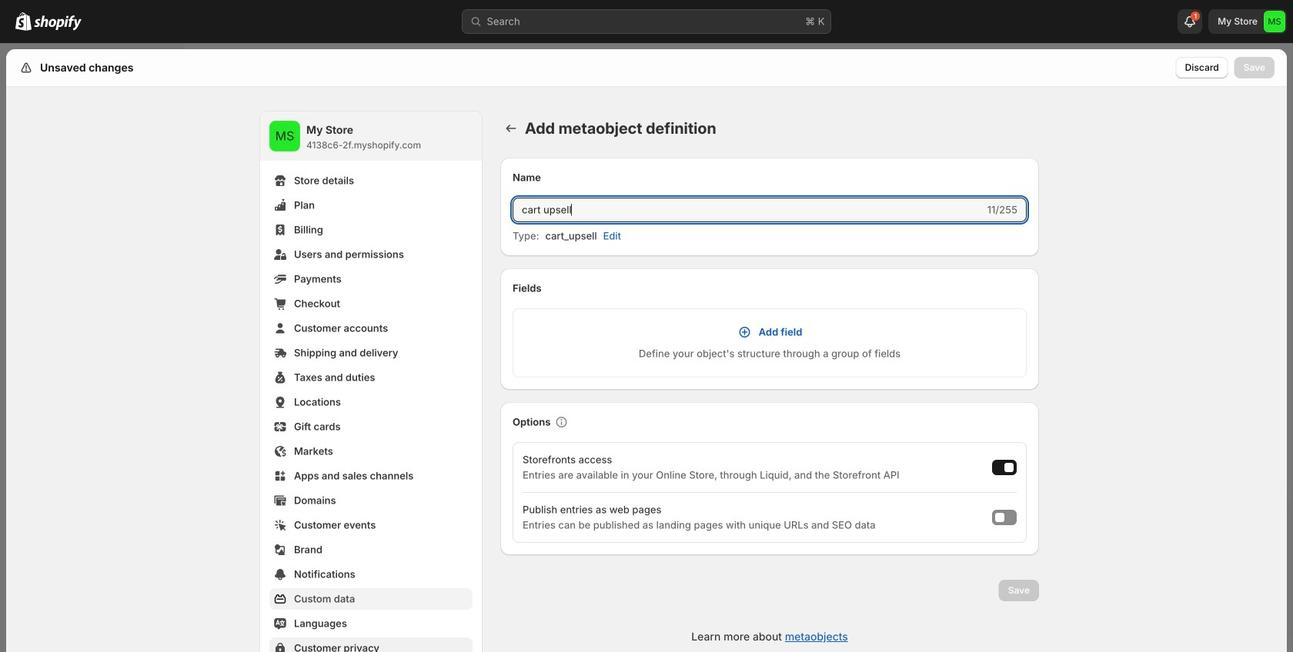 Task type: describe. For each thing, give the bounding box(es) containing it.
shopify image
[[34, 15, 82, 31]]

toggle publishing entries as web pages image
[[995, 513, 1004, 523]]

shopify image
[[15, 12, 32, 31]]

settings dialog
[[6, 49, 1287, 653]]

my store image inside the 'shop settings menu' element
[[269, 121, 300, 152]]



Task type: vqa. For each thing, say whether or not it's contained in the screenshot.
"Shop settings menu" element
yes



Task type: locate. For each thing, give the bounding box(es) containing it.
0 vertical spatial my store image
[[1264, 11, 1285, 32]]

1 horizontal spatial my store image
[[1264, 11, 1285, 32]]

shop settings menu element
[[260, 112, 482, 653]]

Examples: Cart upsell, Fabric colors, Product bundle text field
[[513, 198, 984, 222]]

0 horizontal spatial my store image
[[269, 121, 300, 152]]

toggle storefronts access image
[[1004, 463, 1014, 473]]

my store image
[[1264, 11, 1285, 32], [269, 121, 300, 152]]

1 vertical spatial my store image
[[269, 121, 300, 152]]



